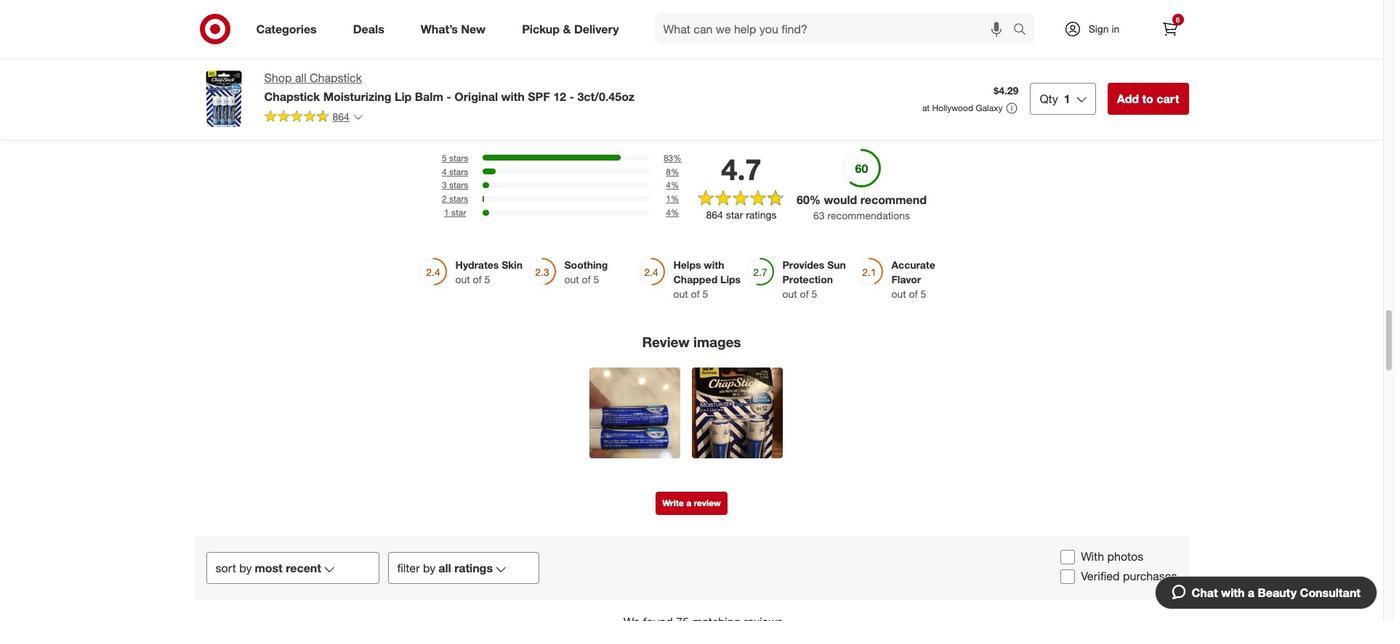 Task type: locate. For each thing, give the bounding box(es) containing it.
what's new
[[421, 22, 486, 36]]

hydrates
[[455, 259, 499, 271]]

Verified purchases checkbox
[[1061, 570, 1075, 584]]

5 down the chapped
[[703, 288, 708, 300]]

0 vertical spatial 4 %
[[666, 180, 679, 191]]

% for 1 star
[[671, 207, 679, 218]]

1 horizontal spatial ratings
[[746, 209, 777, 221]]

&
[[563, 22, 571, 36], [709, 102, 720, 122]]

chat with a beauty consultant
[[1192, 586, 1361, 600]]

1 down 2 at the top
[[444, 207, 449, 218]]

star down 4.7
[[726, 209, 743, 221]]

with inside helps with chapped lips out of 5
[[704, 259, 724, 271]]

shop
[[264, 71, 292, 85]]

& right pickup
[[563, 22, 571, 36]]

0 horizontal spatial -
[[447, 89, 451, 104]]

% down the 83 %
[[671, 166, 679, 177]]

% up 63
[[810, 193, 821, 207]]

stars for 2 stars
[[449, 194, 468, 204]]

with inside button
[[1221, 586, 1245, 600]]

864 star ratings
[[706, 209, 777, 221]]

out down flavor
[[892, 288, 906, 300]]

stars
[[449, 152, 468, 163], [449, 166, 468, 177], [449, 180, 468, 191], [449, 194, 468, 204]]

5 down flavor
[[921, 288, 926, 300]]

% for 3 stars
[[671, 180, 679, 191]]

with left 'spf'
[[501, 89, 525, 104]]

0 vertical spatial with
[[501, 89, 525, 104]]

0 horizontal spatial &
[[563, 22, 571, 36]]

3ct/0.45oz
[[577, 89, 635, 104]]

of down the chapped
[[691, 288, 700, 300]]

out down hydrates
[[455, 273, 470, 285]]

out
[[455, 273, 470, 285], [564, 273, 579, 285], [674, 288, 688, 300], [783, 288, 797, 300], [892, 288, 906, 300]]

what's new link
[[408, 13, 504, 45]]

4
[[442, 166, 447, 177], [666, 180, 671, 191], [666, 207, 671, 218]]

2 vertical spatial with
[[1221, 586, 1245, 600]]

chapstick
[[310, 71, 362, 85], [264, 89, 320, 104]]

guest review image 2 of 2, zoom in image
[[692, 368, 783, 459]]

with photos
[[1081, 550, 1144, 564]]

flavor
[[892, 273, 921, 285]]

864 for 864 star ratings
[[706, 209, 723, 221]]

1 vertical spatial 4
[[666, 180, 671, 191]]

of inside soothing out of 5
[[582, 273, 591, 285]]

1 down 8
[[666, 194, 671, 204]]

ratings down 4.7
[[746, 209, 777, 221]]

1 by from the left
[[239, 561, 252, 576]]

out down the chapped
[[674, 288, 688, 300]]

out down protection
[[783, 288, 797, 300]]

2 vertical spatial 4
[[666, 207, 671, 218]]

verified purchases
[[1081, 569, 1177, 584]]

a
[[686, 498, 691, 509], [1248, 586, 1255, 600]]

with inside shop all chapstick chapstick moisturizing lip balm - original with spf 12 - 3ct/0.45oz
[[501, 89, 525, 104]]

% inside 60 % would recommend 63 recommendations
[[810, 193, 821, 207]]

stars up 4 stars
[[449, 152, 468, 163]]

What can we help you find? suggestions appear below search field
[[655, 13, 1017, 45]]

all
[[295, 71, 306, 85], [438, 561, 451, 576]]

% up the 8 %
[[673, 152, 682, 163]]

0 horizontal spatial a
[[686, 498, 691, 509]]

at hollywood galaxy
[[922, 103, 1003, 113]]

4 %
[[666, 180, 679, 191], [666, 207, 679, 218]]

moisturizing
[[323, 89, 392, 104]]

& right ratings
[[709, 102, 720, 122]]

1 stars from the top
[[449, 152, 468, 163]]

3 stars
[[442, 180, 468, 191]]

sign in
[[1089, 23, 1120, 35]]

8 %
[[666, 166, 679, 177]]

stars for 3 stars
[[449, 180, 468, 191]]

by
[[239, 561, 252, 576], [423, 561, 436, 576]]

4 % for star
[[666, 207, 679, 218]]

delivery
[[574, 22, 619, 36]]

by for filter by
[[423, 561, 436, 576]]

3 stars from the top
[[449, 180, 468, 191]]

1 horizontal spatial by
[[423, 561, 436, 576]]

soothing
[[564, 259, 608, 271]]

2 horizontal spatial with
[[1221, 586, 1245, 600]]

6 link
[[1154, 13, 1186, 45]]

4 % down the 1 %
[[666, 207, 679, 218]]

of down flavor
[[909, 288, 918, 300]]

864 down 4.7
[[706, 209, 723, 221]]

with
[[501, 89, 525, 104], [704, 259, 724, 271], [1221, 586, 1245, 600]]

chapstick down shop
[[264, 89, 320, 104]]

1 horizontal spatial all
[[438, 561, 451, 576]]

star down 2 stars
[[451, 207, 466, 218]]

all inside shop all chapstick chapstick moisturizing lip balm - original with spf 12 - 3ct/0.45oz
[[295, 71, 306, 85]]

5 inside the accurate flavor out of 5
[[921, 288, 926, 300]]

1 vertical spatial 4 %
[[666, 207, 679, 218]]

% down the 8 %
[[671, 194, 679, 204]]

1 vertical spatial 1
[[666, 194, 671, 204]]

all right shop
[[295, 71, 306, 85]]

1 for star
[[444, 207, 449, 218]]

0 horizontal spatial 1
[[444, 207, 449, 218]]

1 horizontal spatial 864
[[706, 209, 723, 221]]

8
[[666, 166, 671, 177]]

2 stars from the top
[[449, 166, 468, 177]]

out down soothing
[[564, 273, 579, 285]]

original
[[455, 89, 498, 104]]

ratings
[[643, 102, 704, 122]]

by right the filter
[[423, 561, 436, 576]]

pickup & delivery link
[[510, 13, 637, 45]]

would
[[824, 193, 857, 207]]

5 inside helps with chapped lips out of 5
[[703, 288, 708, 300]]

4 up 3
[[442, 166, 447, 177]]

1 horizontal spatial star
[[726, 209, 743, 221]]

a left beauty
[[1248, 586, 1255, 600]]

photos
[[1108, 550, 1144, 564]]

%
[[673, 152, 682, 163], [671, 166, 679, 177], [671, 180, 679, 191], [810, 193, 821, 207], [671, 194, 679, 204], [671, 207, 679, 218]]

with up the lips
[[704, 259, 724, 271]]

protection
[[783, 273, 833, 285]]

1 horizontal spatial a
[[1248, 586, 1255, 600]]

beauty
[[1258, 586, 1297, 600]]

% for 2 stars
[[671, 194, 679, 204]]

4 for 3 stars
[[666, 180, 671, 191]]

1 vertical spatial 864
[[706, 209, 723, 221]]

5 down protection
[[812, 288, 817, 300]]

most
[[255, 561, 283, 576]]

a inside button
[[1248, 586, 1255, 600]]

0 vertical spatial 4
[[442, 166, 447, 177]]

3
[[442, 180, 447, 191]]

provides sun protection out of 5
[[783, 259, 846, 300]]

stars up 1 star
[[449, 194, 468, 204]]

recent
[[286, 561, 321, 576]]

0 vertical spatial 1
[[1064, 92, 1071, 106]]

0 horizontal spatial ratings
[[454, 561, 493, 576]]

helps
[[674, 259, 701, 271]]

2
[[442, 194, 447, 204]]

864 inside "link"
[[333, 110, 350, 123]]

2 horizontal spatial 1
[[1064, 92, 1071, 106]]

1 4 % from the top
[[666, 180, 679, 191]]

0 horizontal spatial with
[[501, 89, 525, 104]]

by right sort
[[239, 561, 252, 576]]

a right write
[[686, 498, 691, 509]]

to
[[1142, 92, 1154, 106]]

4 down the 1 %
[[666, 207, 671, 218]]

star for 864
[[726, 209, 743, 221]]

- right balm in the top left of the page
[[447, 89, 451, 104]]

1 horizontal spatial 1
[[666, 194, 671, 204]]

1 - from the left
[[447, 89, 451, 104]]

out inside provides sun protection out of 5
[[783, 288, 797, 300]]

sort
[[216, 561, 236, 576]]

0 horizontal spatial star
[[451, 207, 466, 218]]

864 for 864
[[333, 110, 350, 123]]

purchases
[[1123, 569, 1177, 584]]

verified
[[1081, 569, 1120, 584]]

1 right the qty
[[1064, 92, 1071, 106]]

1 vertical spatial a
[[1248, 586, 1255, 600]]

1 horizontal spatial -
[[570, 89, 574, 104]]

% down the 1 %
[[671, 207, 679, 218]]

hollywood
[[932, 103, 974, 113]]

lip
[[395, 89, 412, 104]]

review images
[[642, 333, 741, 350]]

5
[[442, 152, 447, 163], [485, 273, 490, 285], [594, 273, 599, 285], [703, 288, 708, 300], [812, 288, 817, 300], [921, 288, 926, 300]]

% up the 1 %
[[671, 180, 679, 191]]

of down hydrates
[[473, 273, 482, 285]]

stars for 4 stars
[[449, 166, 468, 177]]

0 vertical spatial all
[[295, 71, 306, 85]]

4 down 8
[[666, 180, 671, 191]]

83 %
[[664, 152, 682, 163]]

2 vertical spatial 1
[[444, 207, 449, 218]]

4 % up the 1 %
[[666, 180, 679, 191]]

1 horizontal spatial &
[[709, 102, 720, 122]]

0 vertical spatial a
[[686, 498, 691, 509]]

864 down moisturizing
[[333, 110, 350, 123]]

5 stars
[[442, 152, 468, 163]]

2 4 % from the top
[[666, 207, 679, 218]]

0 horizontal spatial by
[[239, 561, 252, 576]]

chapstick up moisturizing
[[310, 71, 362, 85]]

with right chat
[[1221, 586, 1245, 600]]

stars down 5 stars
[[449, 166, 468, 177]]

1
[[1064, 92, 1071, 106], [666, 194, 671, 204], [444, 207, 449, 218]]

0 vertical spatial 864
[[333, 110, 350, 123]]

of down soothing
[[582, 273, 591, 285]]

1 horizontal spatial with
[[704, 259, 724, 271]]

60
[[797, 193, 810, 207]]

1 vertical spatial all
[[438, 561, 451, 576]]

chat with a beauty consultant button
[[1155, 576, 1378, 610]]

5 down hydrates
[[485, 273, 490, 285]]

0 horizontal spatial 864
[[333, 110, 350, 123]]

pickup
[[522, 22, 560, 36]]

of down protection
[[800, 288, 809, 300]]

2 by from the left
[[423, 561, 436, 576]]

guest
[[592, 102, 639, 122]]

- right 12
[[570, 89, 574, 104]]

5 down soothing
[[594, 273, 599, 285]]

ratings
[[746, 209, 777, 221], [454, 561, 493, 576]]

4 stars from the top
[[449, 194, 468, 204]]

deals link
[[341, 13, 403, 45]]

reviews
[[725, 102, 792, 122]]

0 horizontal spatial all
[[295, 71, 306, 85]]

add
[[1117, 92, 1139, 106]]

in
[[1112, 23, 1120, 35]]

2 - from the left
[[570, 89, 574, 104]]

all right the filter
[[438, 561, 451, 576]]

stars down 4 stars
[[449, 180, 468, 191]]

ratings right the filter
[[454, 561, 493, 576]]

filter
[[397, 561, 420, 576]]

1 vertical spatial with
[[704, 259, 724, 271]]

1 for %
[[666, 194, 671, 204]]

skin
[[502, 259, 523, 271]]

stars for 5 stars
[[449, 152, 468, 163]]



Task type: describe. For each thing, give the bounding box(es) containing it.
12
[[553, 89, 566, 104]]

of inside helps with chapped lips out of 5
[[691, 288, 700, 300]]

write
[[662, 498, 684, 509]]

chapped
[[674, 273, 718, 285]]

out inside soothing out of 5
[[564, 273, 579, 285]]

0 vertical spatial ratings
[[746, 209, 777, 221]]

filter by all ratings
[[397, 561, 493, 576]]

review
[[694, 498, 721, 509]]

write a review button
[[656, 492, 727, 516]]

spf
[[528, 89, 550, 104]]

4.7
[[721, 152, 762, 187]]

sign in link
[[1052, 13, 1142, 45]]

sort by most recent
[[216, 561, 321, 576]]

shop all chapstick chapstick moisturizing lip balm - original with spf 12 - 3ct/0.45oz
[[264, 71, 635, 104]]

5 inside provides sun protection out of 5
[[812, 288, 817, 300]]

guest ratings & reviews
[[592, 102, 792, 122]]

hydrates skin out of 5
[[455, 259, 523, 285]]

recommendations
[[828, 209, 910, 221]]

soothing out of 5
[[564, 259, 608, 285]]

of inside the accurate flavor out of 5
[[909, 288, 918, 300]]

categories link
[[244, 13, 335, 45]]

search
[[1006, 23, 1041, 37]]

60 % would recommend 63 recommendations
[[797, 193, 927, 221]]

4 stars
[[442, 166, 468, 177]]

lips
[[720, 273, 741, 285]]

of inside provides sun protection out of 5
[[800, 288, 809, 300]]

by for sort by
[[239, 561, 252, 576]]

$4.29
[[994, 84, 1019, 97]]

guest review image 1 of 2, zoom in image
[[589, 368, 680, 459]]

5 inside hydrates skin out of 5
[[485, 273, 490, 285]]

a inside button
[[686, 498, 691, 509]]

1 star
[[444, 207, 466, 218]]

63
[[813, 209, 825, 221]]

chat
[[1192, 586, 1218, 600]]

% for 4 stars
[[671, 166, 679, 177]]

% for 5 stars
[[673, 152, 682, 163]]

search button
[[1006, 13, 1041, 48]]

star for 1
[[451, 207, 466, 218]]

balm
[[415, 89, 443, 104]]

consultant
[[1300, 586, 1361, 600]]

at
[[922, 103, 930, 113]]

with for helps
[[704, 259, 724, 271]]

with for chat
[[1221, 586, 1245, 600]]

sun
[[827, 259, 846, 271]]

pickup & delivery
[[522, 22, 619, 36]]

sign
[[1089, 23, 1109, 35]]

With photos checkbox
[[1061, 550, 1075, 565]]

images
[[694, 333, 741, 350]]

image of chapstick moisturizing lip balm - original with spf 12 - 3ct/0.45oz image
[[194, 70, 253, 128]]

add to cart
[[1117, 92, 1179, 106]]

provides
[[783, 259, 825, 271]]

0 vertical spatial chapstick
[[310, 71, 362, 85]]

out inside the accurate flavor out of 5
[[892, 288, 906, 300]]

review
[[642, 333, 690, 350]]

1 vertical spatial ratings
[[454, 561, 493, 576]]

helps with chapped lips out of 5
[[674, 259, 741, 300]]

1 %
[[666, 194, 679, 204]]

out inside helps with chapped lips out of 5
[[674, 288, 688, 300]]

2 stars
[[442, 194, 468, 204]]

out inside hydrates skin out of 5
[[455, 273, 470, 285]]

write a review
[[662, 498, 721, 509]]

cart
[[1157, 92, 1179, 106]]

5 inside soothing out of 5
[[594, 273, 599, 285]]

4 for 1 star
[[666, 207, 671, 218]]

accurate
[[892, 259, 935, 271]]

of inside hydrates skin out of 5
[[473, 273, 482, 285]]

6
[[1176, 15, 1180, 24]]

categories
[[256, 22, 317, 36]]

qty
[[1040, 92, 1058, 106]]

1 vertical spatial &
[[709, 102, 720, 122]]

add to cart button
[[1108, 83, 1189, 115]]

1 vertical spatial chapstick
[[264, 89, 320, 104]]

with
[[1081, 550, 1104, 564]]

recommend
[[861, 193, 927, 207]]

accurate flavor out of 5
[[892, 259, 935, 300]]

what's
[[421, 22, 458, 36]]

galaxy
[[976, 103, 1003, 113]]

0 vertical spatial &
[[563, 22, 571, 36]]

5 up 4 stars
[[442, 152, 447, 163]]

qty 1
[[1040, 92, 1071, 106]]

864 link
[[264, 110, 364, 126]]

4 % for stars
[[666, 180, 679, 191]]

deals
[[353, 22, 384, 36]]

new
[[461, 22, 486, 36]]

83
[[664, 152, 673, 163]]



Task type: vqa. For each thing, say whether or not it's contained in the screenshot.
Verified purchases option
yes



